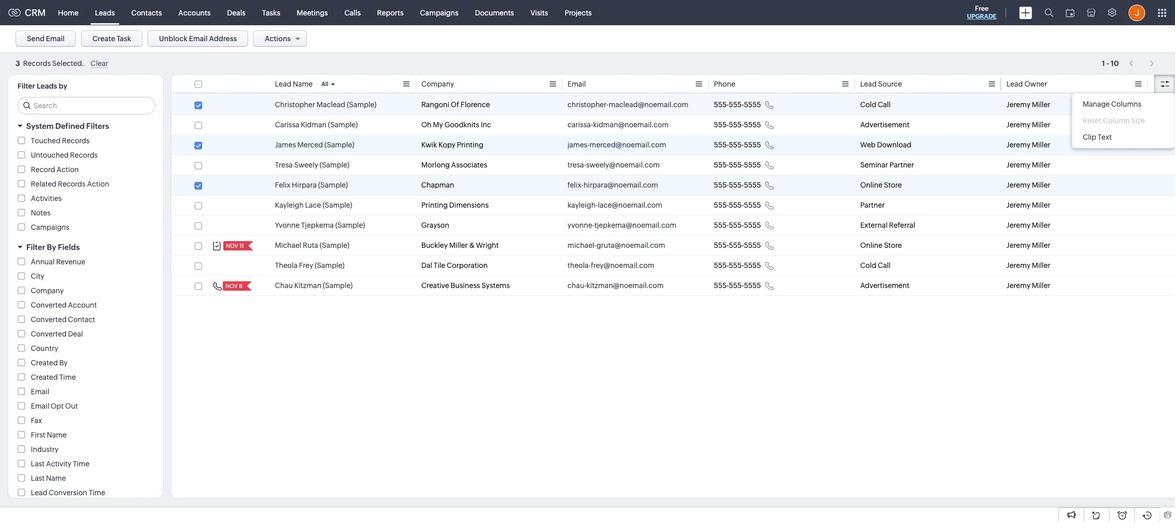 Task type: describe. For each thing, give the bounding box(es) containing it.
converted contact
[[31, 316, 95, 324]]

unblock
[[159, 35, 188, 43]]

jeremy for chau-kitzman@noemail.com
[[1007, 282, 1031, 290]]

kayleigh-
[[568, 201, 598, 209]]

visits
[[531, 9, 548, 17]]

carissa kidman (sample)
[[275, 121, 358, 129]]

tasks link
[[254, 0, 289, 25]]

name for lead name
[[293, 80, 313, 88]]

created by
[[31, 359, 68, 367]]

jeremy for christopher-maclead@noemail.com
[[1007, 101, 1031, 109]]

kwik
[[421, 141, 437, 149]]

store for michael-gruta@noemail.com
[[884, 241, 902, 250]]

jeremy miller for yvonne-tjepkema@noemail.com
[[1007, 221, 1051, 230]]

time for conversion
[[89, 489, 105, 497]]

create
[[93, 35, 115, 43]]

create task button
[[81, 30, 143, 47]]

last name
[[31, 475, 66, 483]]

felix-hirpara@noemail.com
[[568, 181, 658, 189]]

miller for kayleigh-lace@noemail.com
[[1032, 201, 1051, 209]]

last for last name
[[31, 475, 45, 483]]

tresa-
[[568, 161, 586, 169]]

5555 for tresa-sweely@noemail.com
[[744, 161, 761, 169]]

last activity time
[[31, 460, 89, 468]]

(sample) for felix hirpara (sample)
[[318, 181, 348, 189]]

morlong associates
[[421, 161, 487, 169]]

kayleigh-lace@noemail.com link
[[568, 200, 663, 211]]

system defined filters button
[[8, 117, 163, 135]]

1 horizontal spatial leads
[[95, 9, 115, 17]]

record action
[[31, 166, 79, 174]]

gruta@noemail.com
[[597, 241, 665, 250]]

lace@noemail.com
[[598, 201, 663, 209]]

industry
[[31, 446, 59, 454]]

lead for lead owner
[[1007, 80, 1023, 88]]

documents
[[475, 9, 514, 17]]

(sample) for carissa kidman (sample)
[[328, 121, 358, 129]]

0 horizontal spatial printing
[[421, 201, 448, 209]]

clip
[[1083, 133, 1097, 141]]

christopher-maclead@noemail.com link
[[568, 100, 689, 110]]

james merced (sample)
[[275, 141, 354, 149]]

chau-kitzman@noemail.com
[[568, 282, 664, 290]]

5555 for christopher-maclead@noemail.com
[[744, 101, 761, 109]]

associates
[[451, 161, 487, 169]]

kidman
[[301, 121, 327, 129]]

&
[[469, 241, 475, 250]]

yvonne tjepkema (sample) link
[[275, 220, 365, 231]]

contacts
[[131, 9, 162, 17]]

phone
[[714, 80, 736, 88]]

miller for michael-gruta@noemail.com
[[1032, 241, 1051, 250]]

nov for chau
[[225, 283, 238, 289]]

chau kitzman (sample)
[[275, 282, 353, 290]]

email left address
[[189, 35, 208, 43]]

nov 11
[[226, 243, 244, 249]]

oh my goodknits inc
[[421, 121, 491, 129]]

leads link
[[87, 0, 123, 25]]

related records action
[[31, 180, 109, 188]]

maclead
[[317, 101, 345, 109]]

meetings
[[297, 9, 328, 17]]

accounts link
[[170, 0, 219, 25]]

activity
[[46, 460, 71, 468]]

(sample) for tresa sweely (sample)
[[320, 161, 349, 169]]

cold for christopher-maclead@noemail.com
[[860, 101, 877, 109]]

5555 for kayleigh-lace@noemail.com
[[744, 201, 761, 209]]

1 horizontal spatial campaigns
[[420, 9, 459, 17]]

manage columns
[[1083, 100, 1142, 108]]

0 horizontal spatial leads
[[37, 82, 57, 90]]

online for michael-gruta@noemail.com
[[860, 241, 883, 250]]

jeremy miller for christopher-maclead@noemail.com
[[1007, 101, 1051, 109]]

wright
[[476, 241, 499, 250]]

(sample) for christopher maclead (sample)
[[347, 101, 377, 109]]

miller for yvonne-tjepkema@noemail.com
[[1032, 221, 1051, 230]]

converted deal
[[31, 330, 83, 338]]

record
[[31, 166, 55, 174]]

(sample) for james merced (sample)
[[325, 141, 354, 149]]

call for theola-frey@noemail.com
[[878, 262, 891, 270]]

(sample) for theola frey (sample)
[[315, 262, 345, 270]]

yvonne-tjepkema@noemail.com link
[[568, 220, 677, 231]]

Search text field
[[18, 98, 155, 114]]

miller for christopher-maclead@noemail.com
[[1032, 101, 1051, 109]]

555-555-5555 for christopher-maclead@noemail.com
[[714, 101, 761, 109]]

5555 for felix-hirpara@noemail.com
[[744, 181, 761, 189]]

email down created time
[[31, 388, 49, 396]]

555-555-5555 for carissa-kidman@noemail.com
[[714, 121, 761, 129]]

morlong
[[421, 161, 450, 169]]

hirpara
[[292, 181, 317, 189]]

send
[[27, 35, 45, 43]]

3 records selected.
[[15, 59, 84, 68]]

christopher maclead (sample) link
[[275, 100, 377, 110]]

crm
[[25, 7, 46, 18]]

deals
[[227, 9, 246, 17]]

sweely@noemail.com
[[586, 161, 660, 169]]

web
[[860, 141, 876, 149]]

web download
[[860, 141, 912, 149]]

jeremy miller for tresa-sweely@noemail.com
[[1007, 161, 1051, 169]]

call for christopher-maclead@noemail.com
[[878, 101, 891, 109]]

cold for theola-frey@noemail.com
[[860, 262, 877, 270]]

miller for felix-hirpara@noemail.com
[[1032, 181, 1051, 189]]

chau
[[275, 282, 293, 290]]

5555 for yvonne-tjepkema@noemail.com
[[744, 221, 761, 230]]

jeremy for felix-hirpara@noemail.com
[[1007, 181, 1031, 189]]

account
[[68, 301, 97, 310]]

tresa sweely (sample)
[[275, 161, 349, 169]]

unblock email address button
[[148, 30, 248, 47]]

jeremy for theola-frey@noemail.com
[[1007, 262, 1031, 270]]

felix hirpara (sample) link
[[275, 180, 348, 190]]

email right the send
[[46, 35, 65, 43]]

conversion
[[49, 489, 87, 497]]

miller for tresa-sweely@noemail.com
[[1032, 161, 1051, 169]]

create menu element
[[1013, 0, 1039, 25]]

time for activity
[[73, 460, 89, 468]]

store for felix-hirpara@noemail.com
[[884, 181, 902, 189]]

business
[[451, 282, 480, 290]]

1 horizontal spatial company
[[421, 80, 454, 88]]

profile image
[[1129, 4, 1145, 21]]

advertisement for carissa-kidman@noemail.com
[[860, 121, 910, 129]]

activities
[[31, 195, 62, 203]]

nov 8
[[225, 283, 242, 289]]

projects link
[[557, 0, 600, 25]]

created for created by
[[31, 359, 58, 367]]

michael ruta (sample)
[[275, 241, 350, 250]]

tasks
[[262, 9, 280, 17]]

grayson
[[421, 221, 449, 230]]

rangoni of florence
[[421, 101, 490, 109]]

michael ruta (sample) link
[[275, 240, 350, 251]]

send email
[[27, 35, 65, 43]]

5555 for theola-frey@noemail.com
[[744, 262, 761, 270]]

records for untouched
[[70, 151, 98, 159]]

christopher
[[275, 101, 315, 109]]

theola frey (sample)
[[275, 262, 345, 270]]

seminar
[[860, 161, 888, 169]]

cold call for theola-frey@noemail.com
[[860, 262, 891, 270]]

james merced (sample) link
[[275, 140, 354, 150]]

jeremy for michael-gruta@noemail.com
[[1007, 241, 1031, 250]]

miller for theola-frey@noemail.com
[[1032, 262, 1051, 270]]

search element
[[1039, 0, 1060, 25]]



Task type: vqa. For each thing, say whether or not it's contained in the screenshot.


Task type: locate. For each thing, give the bounding box(es) containing it.
online store for hirpara@noemail.com
[[860, 181, 902, 189]]

converted for converted contact
[[31, 316, 67, 324]]

lead conversion time
[[31, 489, 105, 497]]

created down country
[[31, 359, 58, 367]]

1 vertical spatial converted
[[31, 316, 67, 324]]

name right first
[[47, 431, 67, 440]]

tjepkema
[[301, 221, 334, 230]]

documents link
[[467, 0, 522, 25]]

clear
[[91, 59, 108, 68]]

3 555-555-5555 from the top
[[714, 141, 761, 149]]

1 horizontal spatial partner
[[890, 161, 914, 169]]

1 store from the top
[[884, 181, 902, 189]]

0 horizontal spatial action
[[57, 166, 79, 174]]

0 horizontal spatial partner
[[860, 201, 885, 209]]

printing up associates in the left of the page
[[457, 141, 484, 149]]

create menu image
[[1020, 6, 1032, 19]]

555-555-5555 for chau-kitzman@noemail.com
[[714, 282, 761, 290]]

records for touched
[[62, 137, 90, 145]]

records down 'defined'
[[62, 137, 90, 145]]

555-555-5555 for theola-frey@noemail.com
[[714, 262, 761, 270]]

9 jeremy miller from the top
[[1007, 262, 1051, 270]]

0 vertical spatial by
[[47, 243, 56, 252]]

(sample) down maclead
[[328, 121, 358, 129]]

online store down external referral
[[860, 241, 902, 250]]

tresa sweely (sample) link
[[275, 160, 349, 170]]

records down record action
[[58, 180, 86, 188]]

leads
[[95, 9, 115, 17], [37, 82, 57, 90]]

0 vertical spatial advertisement
[[860, 121, 910, 129]]

1 vertical spatial cold call
[[860, 262, 891, 270]]

(sample) right merced
[[325, 141, 354, 149]]

online down external
[[860, 241, 883, 250]]

meetings link
[[289, 0, 336, 25]]

jeremy miller for felix-hirpara@noemail.com
[[1007, 181, 1051, 189]]

2 vertical spatial records
[[58, 180, 86, 188]]

2 jeremy miller from the top
[[1007, 121, 1051, 129]]

action
[[57, 166, 79, 174], [87, 180, 109, 188]]

jeremy miller for theola-frey@noemail.com
[[1007, 262, 1051, 270]]

of
[[451, 101, 459, 109]]

oh
[[421, 121, 432, 129]]

jeremy for kayleigh-lace@noemail.com
[[1007, 201, 1031, 209]]

manage
[[1083, 100, 1110, 108]]

0 vertical spatial last
[[31, 460, 45, 468]]

call down external referral
[[878, 262, 891, 270]]

1 vertical spatial filter
[[26, 243, 45, 252]]

10 555-555-5555 from the top
[[714, 282, 761, 290]]

6 5555 from the top
[[744, 201, 761, 209]]

0 vertical spatial printing
[[457, 141, 484, 149]]

clip text
[[1083, 133, 1112, 141]]

555-555-5555 for felix-hirpara@noemail.com
[[714, 181, 761, 189]]

converted up converted contact on the left bottom of the page
[[31, 301, 67, 310]]

name up christopher
[[293, 80, 313, 88]]

fields
[[58, 243, 80, 252]]

1 last from the top
[[31, 460, 45, 468]]

nov for michael
[[226, 243, 238, 249]]

james-merced@noemail.com
[[568, 141, 666, 149]]

2 vertical spatial time
[[89, 489, 105, 497]]

4 jeremy miller from the top
[[1007, 161, 1051, 169]]

converted for converted account
[[31, 301, 67, 310]]

theola-frey@noemail.com
[[568, 262, 655, 270]]

converted account
[[31, 301, 97, 310]]

0 vertical spatial online
[[860, 181, 883, 189]]

3 jeremy from the top
[[1007, 141, 1031, 149]]

online store
[[860, 181, 902, 189], [860, 241, 902, 250]]

florence
[[461, 101, 490, 109]]

notes
[[31, 209, 51, 217]]

2 store from the top
[[884, 241, 902, 250]]

tresa-sweely@noemail.com
[[568, 161, 660, 169]]

printing up grayson
[[421, 201, 448, 209]]

row group containing christopher maclead (sample)
[[171, 95, 1175, 296]]

0 vertical spatial converted
[[31, 301, 67, 310]]

2 555-555-5555 from the top
[[714, 121, 761, 129]]

by up created time
[[59, 359, 68, 367]]

converted up converted deal
[[31, 316, 67, 324]]

campaigns right reports 'link'
[[420, 9, 459, 17]]

my
[[433, 121, 443, 129]]

7 jeremy miller from the top
[[1007, 221, 1051, 230]]

(sample) right tjepkema
[[335, 221, 365, 230]]

5 5555 from the top
[[744, 181, 761, 189]]

555-555-5555 for yvonne-tjepkema@noemail.com
[[714, 221, 761, 230]]

1 vertical spatial printing
[[421, 201, 448, 209]]

revenue
[[56, 258, 85, 266]]

filter for filter by fields
[[26, 243, 45, 252]]

leads left by
[[37, 82, 57, 90]]

1 vertical spatial online store
[[860, 241, 902, 250]]

call down the lead source
[[878, 101, 891, 109]]

6 jeremy miller from the top
[[1007, 201, 1051, 209]]

filter up annual
[[26, 243, 45, 252]]

name down activity
[[46, 475, 66, 483]]

7 5555 from the top
[[744, 221, 761, 230]]

all
[[321, 81, 328, 87]]

1 online from the top
[[860, 181, 883, 189]]

inc
[[481, 121, 491, 129]]

jeremy for james-merced@noemail.com
[[1007, 141, 1031, 149]]

4 5555 from the top
[[744, 161, 761, 169]]

0 vertical spatial time
[[59, 374, 76, 382]]

calendar image
[[1066, 9, 1075, 17]]

christopher maclead (sample)
[[275, 101, 377, 109]]

(sample) for kayleigh lace (sample)
[[323, 201, 352, 209]]

records down touched records
[[70, 151, 98, 159]]

0 vertical spatial created
[[31, 359, 58, 367]]

filter inside filter by fields dropdown button
[[26, 243, 45, 252]]

dimensions
[[449, 201, 489, 209]]

9 555-555-5555 from the top
[[714, 262, 761, 270]]

5555 for james-merced@noemail.com
[[744, 141, 761, 149]]

1 converted from the top
[[31, 301, 67, 310]]

miller for carissa-kidman@noemail.com
[[1032, 121, 1051, 129]]

0 vertical spatial records
[[62, 137, 90, 145]]

8 555-555-5555 from the top
[[714, 241, 761, 250]]

6 jeremy from the top
[[1007, 201, 1031, 209]]

3 5555 from the top
[[744, 141, 761, 149]]

1 cold from the top
[[860, 101, 877, 109]]

(sample) right maclead
[[347, 101, 377, 109]]

1 vertical spatial leads
[[37, 82, 57, 90]]

1 vertical spatial online
[[860, 241, 883, 250]]

campaigns down "notes"
[[31, 223, 69, 232]]

0 vertical spatial nov
[[226, 243, 238, 249]]

2 created from the top
[[31, 374, 58, 382]]

(sample) up kayleigh lace (sample)
[[318, 181, 348, 189]]

1 vertical spatial created
[[31, 374, 58, 382]]

partner up external
[[860, 201, 885, 209]]

jeremy for carissa-kidman@noemail.com
[[1007, 121, 1031, 129]]

navigation
[[1124, 56, 1160, 71]]

action up related records action
[[57, 166, 79, 174]]

jeremy miller for carissa-kidman@noemail.com
[[1007, 121, 1051, 129]]

james-merced@noemail.com link
[[568, 140, 666, 150]]

store down 'seminar partner'
[[884, 181, 902, 189]]

external referral
[[860, 221, 916, 230]]

7 555-555-5555 from the top
[[714, 221, 761, 230]]

calls link
[[336, 0, 369, 25]]

4 jeremy from the top
[[1007, 161, 1031, 169]]

lead down last name
[[31, 489, 47, 497]]

2 last from the top
[[31, 475, 45, 483]]

1 vertical spatial company
[[31, 287, 64, 295]]

reports link
[[369, 0, 412, 25]]

2 advertisement from the top
[[860, 282, 910, 290]]

0 horizontal spatial campaigns
[[31, 223, 69, 232]]

lead left source
[[860, 80, 877, 88]]

7 jeremy from the top
[[1007, 221, 1031, 230]]

lead for lead name
[[275, 80, 291, 88]]

0 vertical spatial company
[[421, 80, 454, 88]]

0 vertical spatial cold call
[[860, 101, 891, 109]]

kitzman
[[294, 282, 321, 290]]

(sample) right the kitzman
[[323, 282, 353, 290]]

(sample) right the lace
[[323, 201, 352, 209]]

carissa-kidman@noemail.com link
[[568, 120, 669, 130]]

555-555-5555 for tresa-sweely@noemail.com
[[714, 161, 761, 169]]

10 jeremy miller from the top
[[1007, 282, 1051, 290]]

miller for james-merced@noemail.com
[[1032, 141, 1051, 149]]

0 vertical spatial action
[[57, 166, 79, 174]]

carissa-kidman@noemail.com
[[568, 121, 669, 129]]

kayleigh lace (sample) link
[[275, 200, 352, 211]]

by
[[47, 243, 56, 252], [59, 359, 68, 367]]

merced
[[297, 141, 323, 149]]

6 555-555-5555 from the top
[[714, 201, 761, 209]]

last
[[31, 460, 45, 468], [31, 475, 45, 483]]

(sample) for yvonne tjepkema (sample)
[[335, 221, 365, 230]]

(sample) for michael ruta (sample)
[[320, 241, 350, 250]]

(sample) right 'frey'
[[315, 262, 345, 270]]

dal
[[421, 262, 432, 270]]

2 online from the top
[[860, 241, 883, 250]]

visits link
[[522, 0, 557, 25]]

5555 for michael-gruta@noemail.com
[[744, 241, 761, 250]]

1 horizontal spatial printing
[[457, 141, 484, 149]]

seminar partner
[[860, 161, 914, 169]]

9 jeremy from the top
[[1007, 262, 1031, 270]]

cold call for christopher-maclead@noemail.com
[[860, 101, 891, 109]]

system defined filters
[[26, 122, 109, 131]]

0 vertical spatial name
[[293, 80, 313, 88]]

send email button
[[15, 30, 76, 47]]

free upgrade
[[967, 5, 997, 20]]

0 vertical spatial filter
[[18, 82, 35, 90]]

0 vertical spatial leads
[[95, 9, 115, 17]]

lead up christopher
[[275, 80, 291, 88]]

maclead@noemail.com
[[609, 101, 689, 109]]

created for created time
[[31, 374, 58, 382]]

10 jeremy from the top
[[1007, 282, 1031, 290]]

row group
[[171, 95, 1175, 296]]

time right conversion
[[89, 489, 105, 497]]

online for felix-hirpara@noemail.com
[[860, 181, 883, 189]]

dal tile corporation
[[421, 262, 488, 270]]

converted up country
[[31, 330, 67, 338]]

1 created from the top
[[31, 359, 58, 367]]

10 5555 from the top
[[744, 282, 761, 290]]

1 online store from the top
[[860, 181, 902, 189]]

creative business systems
[[421, 282, 510, 290]]

2 cold from the top
[[860, 262, 877, 270]]

jeremy miller for michael-gruta@noemail.com
[[1007, 241, 1051, 250]]

nov left the 8 on the left
[[225, 283, 238, 289]]

(sample) down james merced (sample)
[[320, 161, 349, 169]]

cold down external
[[860, 262, 877, 270]]

1 vertical spatial name
[[47, 431, 67, 440]]

1 - 10
[[1102, 59, 1119, 67]]

0 horizontal spatial company
[[31, 287, 64, 295]]

555-555-5555 for michael-gruta@noemail.com
[[714, 241, 761, 250]]

2 vertical spatial converted
[[31, 330, 67, 338]]

sweely
[[294, 161, 318, 169]]

5555 for carissa-kidman@noemail.com
[[744, 121, 761, 129]]

kopy
[[439, 141, 456, 149]]

2 vertical spatial name
[[46, 475, 66, 483]]

by inside dropdown button
[[47, 243, 56, 252]]

lead for lead conversion time
[[31, 489, 47, 497]]

0 vertical spatial call
[[878, 101, 891, 109]]

merced@noemail.com
[[590, 141, 666, 149]]

2 5555 from the top
[[744, 121, 761, 129]]

kayleigh
[[275, 201, 304, 209]]

9 5555 from the top
[[744, 262, 761, 270]]

3 converted from the top
[[31, 330, 67, 338]]

0 vertical spatial online store
[[860, 181, 902, 189]]

online store for gruta@noemail.com
[[860, 241, 902, 250]]

michael
[[275, 241, 301, 250]]

yvonne-tjepkema@noemail.com
[[568, 221, 677, 230]]

1 call from the top
[[878, 101, 891, 109]]

store down external referral
[[884, 241, 902, 250]]

8 jeremy miller from the top
[[1007, 241, 1051, 250]]

online store down 'seminar partner'
[[860, 181, 902, 189]]

by up annual revenue
[[47, 243, 56, 252]]

search image
[[1045, 8, 1054, 17]]

city
[[31, 272, 44, 281]]

unblock email address
[[159, 35, 237, 43]]

leads up create
[[95, 9, 115, 17]]

jeremy miller for kayleigh-lace@noemail.com
[[1007, 201, 1051, 209]]

(sample) for chau kitzman (sample)
[[323, 282, 353, 290]]

1 vertical spatial advertisement
[[860, 282, 910, 290]]

printing dimensions
[[421, 201, 489, 209]]

by for created
[[59, 359, 68, 367]]

partner down download
[[890, 161, 914, 169]]

1 vertical spatial nov
[[225, 283, 238, 289]]

lead left owner
[[1007, 80, 1023, 88]]

opt
[[51, 402, 64, 411]]

tile
[[434, 262, 445, 270]]

2 converted from the top
[[31, 316, 67, 324]]

jeremy miller for james-merced@noemail.com
[[1007, 141, 1051, 149]]

1 5555 from the top
[[744, 101, 761, 109]]

1 horizontal spatial by
[[59, 359, 68, 367]]

555-555-5555 for james-merced@noemail.com
[[714, 141, 761, 149]]

profile element
[[1123, 0, 1152, 25]]

converted for converted deal
[[31, 330, 67, 338]]

5 jeremy miller from the top
[[1007, 181, 1051, 189]]

last down last activity time
[[31, 475, 45, 483]]

1 vertical spatial call
[[878, 262, 891, 270]]

first name
[[31, 431, 67, 440]]

company up rangoni
[[421, 80, 454, 88]]

jeremy for tresa-sweely@noemail.com
[[1007, 161, 1031, 169]]

jeremy miller for chau-kitzman@noemail.com
[[1007, 282, 1051, 290]]

0 vertical spatial campaigns
[[420, 9, 459, 17]]

filter for filter leads by
[[18, 82, 35, 90]]

1 advertisement from the top
[[860, 121, 910, 129]]

action down untouched records
[[87, 180, 109, 188]]

name for last name
[[46, 475, 66, 483]]

selected.
[[52, 59, 84, 68]]

nov left the 11
[[226, 243, 238, 249]]

kayleigh lace (sample)
[[275, 201, 352, 209]]

555-555-5555 for kayleigh-lace@noemail.com
[[714, 201, 761, 209]]

1 jeremy from the top
[[1007, 101, 1031, 109]]

3
[[15, 59, 20, 68]]

0 vertical spatial partner
[[890, 161, 914, 169]]

2 jeremy from the top
[[1007, 121, 1031, 129]]

call
[[878, 101, 891, 109], [878, 262, 891, 270]]

5 555-555-5555 from the top
[[714, 181, 761, 189]]

time right activity
[[73, 460, 89, 468]]

5555 for chau-kitzman@noemail.com
[[744, 282, 761, 290]]

1 vertical spatial records
[[70, 151, 98, 159]]

jeremy for yvonne-tjepkema@noemail.com
[[1007, 221, 1031, 230]]

records
[[23, 59, 51, 68]]

felix-hirpara@noemail.com link
[[568, 180, 658, 190]]

online down seminar
[[860, 181, 883, 189]]

company down the city
[[31, 287, 64, 295]]

3 jeremy miller from the top
[[1007, 141, 1051, 149]]

2 online store from the top
[[860, 241, 902, 250]]

1 vertical spatial by
[[59, 359, 68, 367]]

advertisement for chau-kitzman@noemail.com
[[860, 282, 910, 290]]

(sample)
[[347, 101, 377, 109], [328, 121, 358, 129], [325, 141, 354, 149], [320, 161, 349, 169], [318, 181, 348, 189], [323, 201, 352, 209], [335, 221, 365, 230], [320, 241, 350, 250], [315, 262, 345, 270], [323, 282, 353, 290]]

kayleigh-lace@noemail.com
[[568, 201, 663, 209]]

cold call down external
[[860, 262, 891, 270]]

2 call from the top
[[878, 262, 891, 270]]

1 horizontal spatial action
[[87, 180, 109, 188]]

hirpara@noemail.com
[[584, 181, 658, 189]]

annual
[[31, 258, 55, 266]]

1 vertical spatial partner
[[860, 201, 885, 209]]

1 vertical spatial cold
[[860, 262, 877, 270]]

last down 'industry'
[[31, 460, 45, 468]]

1 vertical spatial store
[[884, 241, 902, 250]]

by for filter
[[47, 243, 56, 252]]

lead for lead source
[[860, 80, 877, 88]]

projects
[[565, 9, 592, 17]]

cold call down the lead source
[[860, 101, 891, 109]]

filter down "3"
[[18, 82, 35, 90]]

created down 'created by'
[[31, 374, 58, 382]]

0 horizontal spatial by
[[47, 243, 56, 252]]

filter leads by
[[18, 82, 67, 90]]

0 vertical spatial cold
[[860, 101, 877, 109]]

1 jeremy miller from the top
[[1007, 101, 1051, 109]]

christopher-
[[568, 101, 609, 109]]

yvonne
[[275, 221, 300, 230]]

last for last activity time
[[31, 460, 45, 468]]

1 555-555-5555 from the top
[[714, 101, 761, 109]]

1 vertical spatial last
[[31, 475, 45, 483]]

1 vertical spatial campaigns
[[31, 223, 69, 232]]

2 cold call from the top
[[860, 262, 891, 270]]

email up fax
[[31, 402, 49, 411]]

4 555-555-5555 from the top
[[714, 161, 761, 169]]

0 vertical spatial store
[[884, 181, 902, 189]]

1 vertical spatial action
[[87, 180, 109, 188]]

records for related
[[58, 180, 86, 188]]

name for first name
[[47, 431, 67, 440]]

8 jeremy from the top
[[1007, 241, 1031, 250]]

8 5555 from the top
[[744, 241, 761, 250]]

nov
[[226, 243, 238, 249], [225, 283, 238, 289]]

frey
[[299, 262, 313, 270]]

lead owner
[[1007, 80, 1048, 88]]

email up christopher-
[[568, 80, 586, 88]]

5 jeremy from the top
[[1007, 181, 1031, 189]]

miller for chau-kitzman@noemail.com
[[1032, 282, 1051, 290]]

1 vertical spatial time
[[73, 460, 89, 468]]

email
[[46, 35, 65, 43], [189, 35, 208, 43], [568, 80, 586, 88], [31, 388, 49, 396], [31, 402, 49, 411]]

time down 'created by'
[[59, 374, 76, 382]]

(sample) right ruta
[[320, 241, 350, 250]]

cold down the lead source
[[860, 101, 877, 109]]

1 cold call from the top
[[860, 101, 891, 109]]

tresa
[[275, 161, 293, 169]]

yvonne tjepkema (sample)
[[275, 221, 365, 230]]

yvonne-
[[568, 221, 595, 230]]



